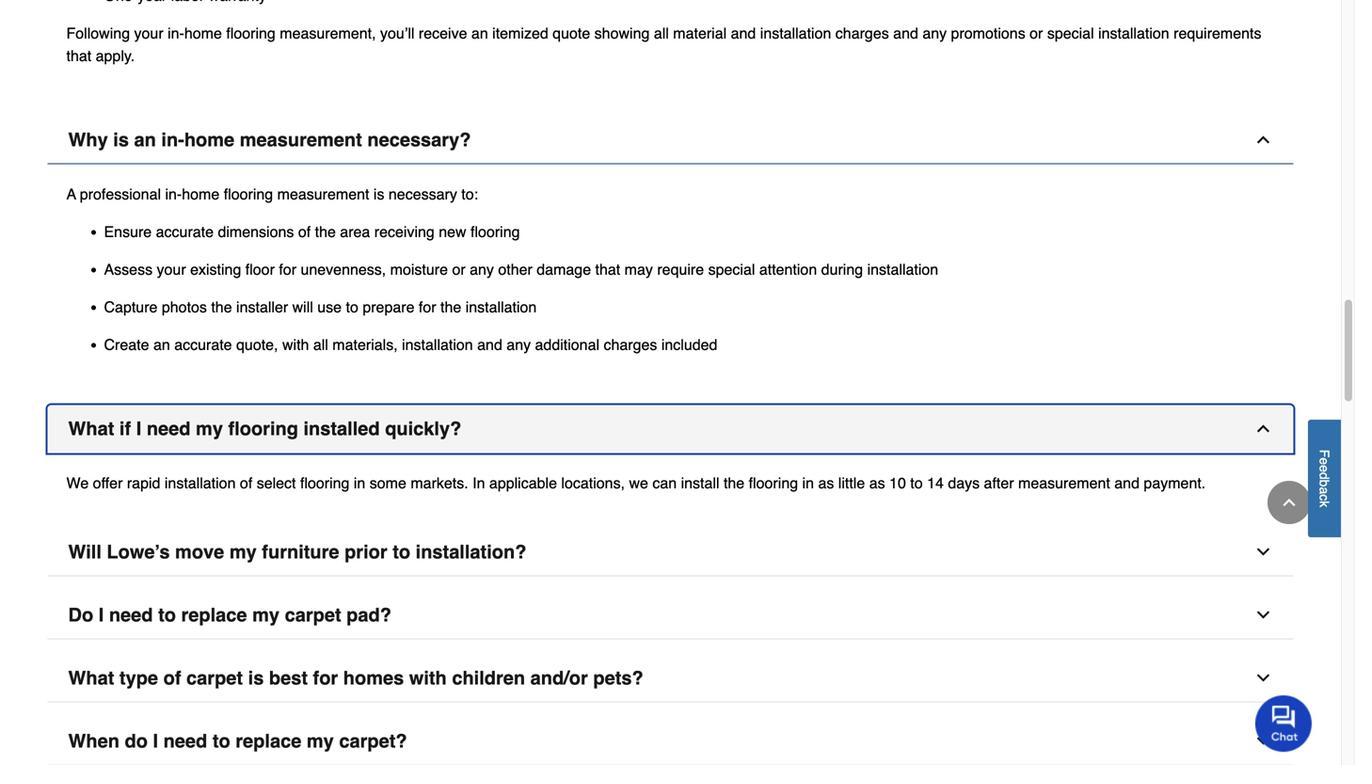 Task type: vqa. For each thing, say whether or not it's contained in the screenshot.
prior
yes



Task type: locate. For each thing, give the bounding box(es) containing it.
0 horizontal spatial as
[[818, 475, 834, 492]]

of inside button
[[163, 668, 181, 689]]

furniture
[[262, 541, 339, 563]]

need for do
[[163, 731, 207, 752]]

and left payment.
[[1115, 475, 1140, 492]]

any left the promotions
[[923, 25, 947, 42]]

any left additional
[[507, 336, 531, 354]]

chevron down image inside when do i need to replace my carpet? "button"
[[1254, 732, 1273, 751]]

any left "other"
[[470, 261, 494, 278]]

chevron down image
[[1254, 543, 1273, 562], [1254, 732, 1273, 751]]

need right the do
[[163, 731, 207, 752]]

special right the promotions
[[1048, 25, 1094, 42]]

0 horizontal spatial for
[[279, 261, 297, 278]]

measurement up ensure accurate dimensions of the area receiving new flooring
[[277, 186, 369, 203]]

of left select at bottom left
[[240, 475, 253, 492]]

2 chevron up image from the top
[[1254, 420, 1273, 438]]

flooring
[[226, 25, 276, 42], [224, 186, 273, 203], [471, 223, 520, 241], [228, 418, 298, 440], [300, 475, 350, 492], [749, 475, 798, 492]]

what type of carpet is best for homes with children and/or pets?
[[68, 668, 644, 689]]

what left if
[[68, 418, 114, 440]]

following your in-home flooring measurement, you'll receive an itemized quote showing all material and installation charges and any promotions or special installation requirements that apply.
[[66, 25, 1262, 65]]

type
[[119, 668, 158, 689]]

with right homes
[[409, 668, 447, 689]]

showing
[[595, 25, 650, 42]]

2 horizontal spatial any
[[923, 25, 947, 42]]

carpet left pad?
[[285, 605, 341, 626]]

can
[[653, 475, 677, 492]]

all left material
[[654, 25, 669, 42]]

1 vertical spatial charges
[[604, 336, 657, 354]]

or down new
[[452, 261, 466, 278]]

create an accurate quote, with all materials, installation and any additional charges included
[[104, 336, 718, 354]]

0 vertical spatial special
[[1048, 25, 1094, 42]]

applicable
[[489, 475, 557, 492]]

2 chevron down image from the top
[[1254, 669, 1273, 688]]

2 vertical spatial any
[[507, 336, 531, 354]]

i inside "button"
[[153, 731, 158, 752]]

e up d
[[1317, 458, 1333, 465]]

k
[[1317, 501, 1333, 507]]

your inside the following your in-home flooring measurement, you'll receive an itemized quote showing all material and installation charges and any promotions or special installation requirements that apply.
[[134, 25, 163, 42]]

f e e d b a c k button
[[1309, 420, 1341, 537]]

with
[[282, 336, 309, 354], [409, 668, 447, 689]]

to right "prior"
[[393, 541, 411, 563]]

2 vertical spatial in-
[[165, 186, 182, 203]]

2 vertical spatial i
[[153, 731, 158, 752]]

home inside button
[[184, 129, 235, 151]]

other
[[498, 261, 533, 278]]

1 vertical spatial what
[[68, 668, 114, 689]]

my right move
[[230, 541, 257, 563]]

2 horizontal spatial i
[[153, 731, 158, 752]]

0 horizontal spatial that
[[66, 47, 91, 65]]

moisture
[[390, 261, 448, 278]]

professional
[[80, 186, 161, 203]]

in- right professional
[[165, 186, 182, 203]]

of right type on the bottom left of page
[[163, 668, 181, 689]]

itemized
[[492, 25, 549, 42]]

1 vertical spatial with
[[409, 668, 447, 689]]

my inside button
[[230, 541, 257, 563]]

i right do
[[99, 605, 104, 626]]

in- right following
[[168, 25, 184, 42]]

what if i need my flooring installed quickly? button
[[48, 405, 1294, 453]]

will lowe's move my furniture prior to installation?
[[68, 541, 527, 563]]

receive
[[419, 25, 467, 42]]

in left little
[[803, 475, 814, 492]]

2 vertical spatial home
[[182, 186, 220, 203]]

require
[[657, 261, 704, 278]]

material
[[673, 25, 727, 42]]

special
[[1048, 25, 1094, 42], [708, 261, 755, 278]]

accurate
[[156, 223, 214, 241], [174, 336, 232, 354]]

chevron down image inside the will lowe's move my furniture prior to installation? button
[[1254, 543, 1273, 562]]

0 vertical spatial charges
[[836, 25, 889, 42]]

in
[[354, 475, 366, 492], [803, 475, 814, 492]]

1 horizontal spatial all
[[654, 25, 669, 42]]

with inside button
[[409, 668, 447, 689]]

for right best
[[313, 668, 338, 689]]

2 as from the left
[[870, 475, 885, 492]]

or
[[1030, 25, 1043, 42], [452, 261, 466, 278]]

flooring right select at bottom left
[[300, 475, 350, 492]]

1 vertical spatial need
[[109, 605, 153, 626]]

need inside "button"
[[163, 731, 207, 752]]

need
[[147, 418, 191, 440], [109, 605, 153, 626], [163, 731, 207, 752]]

for right floor at the left
[[279, 261, 297, 278]]

i right if
[[136, 418, 141, 440]]

2 vertical spatial for
[[313, 668, 338, 689]]

replace
[[181, 605, 247, 626], [236, 731, 302, 752]]

to right the "use"
[[346, 299, 359, 316]]

the right install
[[724, 475, 745, 492]]

1 vertical spatial is
[[374, 186, 385, 203]]

measurement right after
[[1019, 475, 1111, 492]]

your up apply.
[[134, 25, 163, 42]]

1 horizontal spatial charges
[[836, 25, 889, 42]]

2 horizontal spatial is
[[374, 186, 385, 203]]

2 in from the left
[[803, 475, 814, 492]]

pets?
[[593, 668, 644, 689]]

carpet
[[285, 605, 341, 626], [186, 668, 243, 689]]

1 vertical spatial any
[[470, 261, 494, 278]]

1 chevron down image from the top
[[1254, 606, 1273, 625]]

1 horizontal spatial that
[[595, 261, 621, 278]]

0 horizontal spatial special
[[708, 261, 755, 278]]

1 chevron up image from the top
[[1254, 131, 1273, 149]]

chevron down image for what type of carpet is best for homes with children and/or pets?
[[1254, 669, 1273, 688]]

of
[[298, 223, 311, 241], [240, 475, 253, 492], [163, 668, 181, 689]]

need right if
[[147, 418, 191, 440]]

1 chevron down image from the top
[[1254, 543, 1273, 562]]

i right the do
[[153, 731, 158, 752]]

area
[[340, 223, 370, 241]]

what if i need my flooring installed quickly?
[[68, 418, 462, 440]]

and left the promotions
[[894, 25, 919, 42]]

1 vertical spatial chevron down image
[[1254, 669, 1273, 688]]

1 vertical spatial or
[[452, 261, 466, 278]]

my
[[196, 418, 223, 440], [230, 541, 257, 563], [252, 605, 280, 626], [307, 731, 334, 752]]

0 vertical spatial your
[[134, 25, 163, 42]]

an right create
[[153, 336, 170, 354]]

0 vertical spatial i
[[136, 418, 141, 440]]

measurement up a professional in-home flooring measurement is necessary to:
[[240, 129, 362, 151]]

1 as from the left
[[818, 475, 834, 492]]

0 vertical spatial all
[[654, 25, 669, 42]]

replace down move
[[181, 605, 247, 626]]

0 vertical spatial need
[[147, 418, 191, 440]]

in left the some
[[354, 475, 366, 492]]

0 vertical spatial replace
[[181, 605, 247, 626]]

flooring inside the following your in-home flooring measurement, you'll receive an itemized quote showing all material and installation charges and any promotions or special installation requirements that apply.
[[226, 25, 276, 42]]

chevron up image
[[1254, 131, 1273, 149], [1254, 420, 1273, 438]]

measurement for flooring
[[277, 186, 369, 203]]

measurement inside button
[[240, 129, 362, 151]]

0 vertical spatial measurement
[[240, 129, 362, 151]]

1 horizontal spatial in
[[803, 475, 814, 492]]

1 horizontal spatial as
[[870, 475, 885, 492]]

chevron down image inside what type of carpet is best for homes with children and/or pets? button
[[1254, 669, 1273, 688]]

0 horizontal spatial is
[[113, 129, 129, 151]]

in- inside the following your in-home flooring measurement, you'll receive an itemized quote showing all material and installation charges and any promotions or special installation requirements that apply.
[[168, 25, 184, 42]]

locations,
[[561, 475, 625, 492]]

1 vertical spatial chevron up image
[[1254, 420, 1273, 438]]

what
[[68, 418, 114, 440], [68, 668, 114, 689]]

markets.
[[411, 475, 469, 492]]

0 horizontal spatial of
[[163, 668, 181, 689]]

i for do
[[153, 731, 158, 752]]

2 vertical spatial of
[[163, 668, 181, 689]]

or right the promotions
[[1030, 25, 1043, 42]]

during
[[822, 261, 863, 278]]

pad?
[[347, 605, 392, 626]]

2 vertical spatial need
[[163, 731, 207, 752]]

accurate down photos
[[174, 336, 232, 354]]

0 horizontal spatial with
[[282, 336, 309, 354]]

f
[[1317, 450, 1333, 458]]

your up photos
[[157, 261, 186, 278]]

0 vertical spatial with
[[282, 336, 309, 354]]

why is an in-home measurement necessary?
[[68, 129, 471, 151]]

quote,
[[236, 336, 278, 354]]

1 vertical spatial an
[[134, 129, 156, 151]]

need right do
[[109, 605, 153, 626]]

measurement
[[240, 129, 362, 151], [277, 186, 369, 203], [1019, 475, 1111, 492]]

2 horizontal spatial of
[[298, 223, 311, 241]]

chevron up image inside what if i need my flooring installed quickly? button
[[1254, 420, 1273, 438]]

1 horizontal spatial i
[[136, 418, 141, 440]]

the
[[315, 223, 336, 241], [211, 299, 232, 316], [441, 299, 462, 316], [724, 475, 745, 492]]

ensure
[[104, 223, 152, 241]]

as
[[818, 475, 834, 492], [870, 475, 885, 492]]

any inside the following your in-home flooring measurement, you'll receive an itemized quote showing all material and installation charges and any promotions or special installation requirements that apply.
[[923, 25, 947, 42]]

1 vertical spatial carpet
[[186, 668, 243, 689]]

my inside "button"
[[307, 731, 334, 752]]

do
[[68, 605, 93, 626]]

for
[[279, 261, 297, 278], [419, 299, 436, 316], [313, 668, 338, 689]]

0 vertical spatial chevron down image
[[1254, 543, 1273, 562]]

is left best
[[248, 668, 264, 689]]

to
[[346, 299, 359, 316], [911, 475, 923, 492], [393, 541, 411, 563], [158, 605, 176, 626], [213, 731, 230, 752]]

what for what if i need my flooring installed quickly?
[[68, 418, 114, 440]]

1 vertical spatial home
[[184, 129, 235, 151]]

0 vertical spatial any
[[923, 25, 947, 42]]

chevron up image for why is an in-home measurement necessary?
[[1254, 131, 1273, 149]]

special inside the following your in-home flooring measurement, you'll receive an itemized quote showing all material and installation charges and any promotions or special installation requirements that apply.
[[1048, 25, 1094, 42]]

an
[[472, 25, 488, 42], [134, 129, 156, 151], [153, 336, 170, 354]]

materials,
[[333, 336, 398, 354]]

e up the b
[[1317, 465, 1333, 472]]

that down following
[[66, 47, 91, 65]]

0 vertical spatial chevron down image
[[1254, 606, 1273, 625]]

chevron down image for will lowe's move my furniture prior to installation?
[[1254, 543, 1273, 562]]

offer
[[93, 475, 123, 492]]

existing
[[190, 261, 241, 278]]

home for professional
[[182, 186, 220, 203]]

0 vertical spatial what
[[68, 418, 114, 440]]

to inside "button"
[[213, 731, 230, 752]]

1 horizontal spatial is
[[248, 668, 264, 689]]

of right dimensions
[[298, 223, 311, 241]]

that left the may
[[595, 261, 621, 278]]

chevron down image for when do i need to replace my carpet?
[[1254, 732, 1273, 751]]

2 vertical spatial measurement
[[1019, 475, 1111, 492]]

an right why
[[134, 129, 156, 151]]

0 vertical spatial is
[[113, 129, 129, 151]]

2 what from the top
[[68, 668, 114, 689]]

with down 'will'
[[282, 336, 309, 354]]

necessary?
[[367, 129, 471, 151]]

1 horizontal spatial carpet
[[285, 605, 341, 626]]

installer
[[236, 299, 288, 316]]

floor
[[245, 261, 275, 278]]

0 horizontal spatial in
[[354, 475, 366, 492]]

chevron down image inside do i need to replace my carpet pad? button
[[1254, 606, 1273, 625]]

for down moisture
[[419, 299, 436, 316]]

2 vertical spatial is
[[248, 668, 264, 689]]

the right photos
[[211, 299, 232, 316]]

1 vertical spatial measurement
[[277, 186, 369, 203]]

is
[[113, 129, 129, 151], [374, 186, 385, 203], [248, 668, 264, 689]]

1 vertical spatial i
[[99, 605, 104, 626]]

0 vertical spatial or
[[1030, 25, 1043, 42]]

to up type on the bottom left of page
[[158, 605, 176, 626]]

is left necessary
[[374, 186, 385, 203]]

carpet down do i need to replace my carpet pad?
[[186, 668, 243, 689]]

0 vertical spatial an
[[472, 25, 488, 42]]

an right receive
[[472, 25, 488, 42]]

flooring up select at bottom left
[[228, 418, 298, 440]]

chevron up image inside why is an in-home measurement necessary? button
[[1254, 131, 1273, 149]]

1 horizontal spatial with
[[409, 668, 447, 689]]

1 vertical spatial chevron down image
[[1254, 732, 1273, 751]]

create
[[104, 336, 149, 354]]

0 vertical spatial home
[[184, 25, 222, 42]]

0 vertical spatial in-
[[168, 25, 184, 42]]

replace down best
[[236, 731, 302, 752]]

i for if
[[136, 418, 141, 440]]

to right 10
[[911, 475, 923, 492]]

1 what from the top
[[68, 418, 114, 440]]

all down capture photos the installer will use to prepare for the installation
[[313, 336, 328, 354]]

0 vertical spatial chevron up image
[[1254, 131, 1273, 149]]

dimensions
[[218, 223, 294, 241]]

in
[[473, 475, 485, 492]]

1 horizontal spatial or
[[1030, 25, 1043, 42]]

in-
[[168, 25, 184, 42], [161, 129, 184, 151], [165, 186, 182, 203]]

flooring up "other"
[[471, 223, 520, 241]]

0 vertical spatial that
[[66, 47, 91, 65]]

in- inside button
[[161, 129, 184, 151]]

1 vertical spatial replace
[[236, 731, 302, 752]]

0 horizontal spatial carpet
[[186, 668, 243, 689]]

flooring left measurement,
[[226, 25, 276, 42]]

in- right why
[[161, 129, 184, 151]]

1 vertical spatial accurate
[[174, 336, 232, 354]]

unevenness,
[[301, 261, 386, 278]]

2 e from the top
[[1317, 465, 1333, 472]]

1 horizontal spatial special
[[1048, 25, 1094, 42]]

any
[[923, 25, 947, 42], [470, 261, 494, 278], [507, 336, 531, 354]]

1 vertical spatial your
[[157, 261, 186, 278]]

1 horizontal spatial of
[[240, 475, 253, 492]]

if
[[119, 418, 131, 440]]

1 vertical spatial for
[[419, 299, 436, 316]]

0 horizontal spatial i
[[99, 605, 104, 626]]

1 vertical spatial in-
[[161, 129, 184, 151]]

home for your
[[184, 25, 222, 42]]

capture
[[104, 299, 158, 316]]

as left 10
[[870, 475, 885, 492]]

my right if
[[196, 418, 223, 440]]

that
[[66, 47, 91, 65], [595, 261, 621, 278]]

1 horizontal spatial for
[[313, 668, 338, 689]]

rapid
[[127, 475, 160, 492]]

my up best
[[252, 605, 280, 626]]

replace inside button
[[181, 605, 247, 626]]

necessary
[[389, 186, 457, 203]]

0 horizontal spatial all
[[313, 336, 328, 354]]

some
[[370, 475, 407, 492]]

quote
[[553, 25, 590, 42]]

accurate up existing
[[156, 223, 214, 241]]

do
[[125, 731, 148, 752]]

to right the do
[[213, 731, 230, 752]]

2 chevron down image from the top
[[1254, 732, 1273, 751]]

home inside the following your in-home flooring measurement, you'll receive an itemized quote showing all material and installation charges and any promotions or special installation requirements that apply.
[[184, 25, 222, 42]]

special right require
[[708, 261, 755, 278]]

0 vertical spatial carpet
[[285, 605, 341, 626]]

the left area
[[315, 223, 336, 241]]

what left type on the bottom left of page
[[68, 668, 114, 689]]

replace inside "button"
[[236, 731, 302, 752]]

chevron down image
[[1254, 606, 1273, 625], [1254, 669, 1273, 688]]

my left carpet?
[[307, 731, 334, 752]]

1 vertical spatial that
[[595, 261, 621, 278]]

as left little
[[818, 475, 834, 492]]

is right why
[[113, 129, 129, 151]]



Task type: describe. For each thing, give the bounding box(es) containing it.
when do i need to replace my carpet?
[[68, 731, 407, 752]]

included
[[662, 336, 718, 354]]

and/or
[[531, 668, 588, 689]]

we
[[66, 475, 89, 492]]

in- for your
[[168, 25, 184, 42]]

and right material
[[731, 25, 756, 42]]

10
[[890, 475, 906, 492]]

1 vertical spatial all
[[313, 336, 328, 354]]

requirements
[[1174, 25, 1262, 42]]

and left additional
[[477, 336, 503, 354]]

why is an in-home measurement necessary? button
[[48, 116, 1294, 164]]

when do i need to replace my carpet? button
[[48, 718, 1294, 765]]

what for what type of carpet is best for homes with children and/or pets?
[[68, 668, 114, 689]]

flooring up dimensions
[[224, 186, 273, 203]]

for inside button
[[313, 668, 338, 689]]

c
[[1317, 494, 1333, 501]]

prior
[[345, 541, 388, 563]]

capture photos the installer will use to prepare for the installation
[[104, 299, 537, 316]]

children
[[452, 668, 525, 689]]

2 horizontal spatial for
[[419, 299, 436, 316]]

0 horizontal spatial charges
[[604, 336, 657, 354]]

do i need to replace my carpet pad?
[[68, 605, 392, 626]]

why
[[68, 129, 108, 151]]

chevron up image
[[1280, 493, 1299, 512]]

your for assess
[[157, 261, 186, 278]]

after
[[984, 475, 1014, 492]]

to:
[[462, 186, 478, 203]]

best
[[269, 668, 308, 689]]

an inside button
[[134, 129, 156, 151]]

f e e d b a c k
[[1317, 450, 1333, 507]]

the down moisture
[[441, 299, 462, 316]]

measurement,
[[280, 25, 376, 42]]

installation?
[[416, 541, 527, 563]]

a
[[1317, 487, 1333, 494]]

prepare
[[363, 299, 415, 316]]

will
[[68, 541, 102, 563]]

following
[[66, 25, 130, 42]]

carpet?
[[339, 731, 407, 752]]

measurement for home
[[240, 129, 362, 151]]

1 horizontal spatial any
[[507, 336, 531, 354]]

use
[[318, 299, 342, 316]]

0 vertical spatial for
[[279, 261, 297, 278]]

promotions
[[951, 25, 1026, 42]]

to inside button
[[158, 605, 176, 626]]

flooring right install
[[749, 475, 798, 492]]

will lowe's move my furniture prior to installation? button
[[48, 529, 1294, 577]]

new
[[439, 223, 467, 241]]

14
[[927, 475, 944, 492]]

to inside button
[[393, 541, 411, 563]]

we offer rapid installation of select flooring in some markets. in applicable locations, we can install the flooring in as little as 10 to 14 days after measurement and payment.
[[66, 475, 1206, 492]]

0 horizontal spatial or
[[452, 261, 466, 278]]

chat invite button image
[[1256, 695, 1313, 752]]

1 vertical spatial of
[[240, 475, 253, 492]]

b
[[1317, 480, 1333, 487]]

a
[[66, 186, 76, 203]]

assess your existing floor for unevenness, moisture or any other damage that may require special attention during installation
[[104, 261, 939, 278]]

apply.
[[96, 47, 135, 65]]

payment.
[[1144, 475, 1206, 492]]

need for if
[[147, 418, 191, 440]]

0 horizontal spatial any
[[470, 261, 494, 278]]

an inside the following your in-home flooring measurement, you'll receive an itemized quote showing all material and installation charges and any promotions or special installation requirements that apply.
[[472, 25, 488, 42]]

0 vertical spatial accurate
[[156, 223, 214, 241]]

select
[[257, 475, 296, 492]]

flooring inside button
[[228, 418, 298, 440]]

1 vertical spatial special
[[708, 261, 755, 278]]

install
[[681, 475, 720, 492]]

assess
[[104, 261, 153, 278]]

1 e from the top
[[1317, 458, 1333, 465]]

do i need to replace my carpet pad? button
[[48, 592, 1294, 640]]

will
[[292, 299, 313, 316]]

quickly?
[[385, 418, 462, 440]]

0 vertical spatial of
[[298, 223, 311, 241]]

additional
[[535, 336, 600, 354]]

chevron down image for do i need to replace my carpet pad?
[[1254, 606, 1273, 625]]

that inside the following your in-home flooring measurement, you'll receive an itemized quote showing all material and installation charges and any promotions or special installation requirements that apply.
[[66, 47, 91, 65]]

a professional in-home flooring measurement is necessary to:
[[66, 186, 478, 203]]

all inside the following your in-home flooring measurement, you'll receive an itemized quote showing all material and installation charges and any promotions or special installation requirements that apply.
[[654, 25, 669, 42]]

chevron up image for what if i need my flooring installed quickly?
[[1254, 420, 1273, 438]]

what type of carpet is best for homes with children and/or pets? button
[[48, 655, 1294, 703]]

damage
[[537, 261, 591, 278]]

d
[[1317, 472, 1333, 480]]

ensure accurate dimensions of the area receiving new flooring
[[104, 223, 520, 241]]

lowe's
[[107, 541, 170, 563]]

2 vertical spatial an
[[153, 336, 170, 354]]

photos
[[162, 299, 207, 316]]

receiving
[[374, 223, 435, 241]]

days
[[948, 475, 980, 492]]

in- for professional
[[165, 186, 182, 203]]

you'll
[[380, 25, 415, 42]]

installed
[[304, 418, 380, 440]]

or inside the following your in-home flooring measurement, you'll receive an itemized quote showing all material and installation charges and any promotions or special installation requirements that apply.
[[1030, 25, 1043, 42]]

may
[[625, 261, 653, 278]]

charges inside the following your in-home flooring measurement, you'll receive an itemized quote showing all material and installation charges and any promotions or special installation requirements that apply.
[[836, 25, 889, 42]]

we
[[629, 475, 649, 492]]

scroll to top element
[[1268, 481, 1311, 524]]

little
[[839, 475, 865, 492]]

attention
[[760, 261, 817, 278]]

1 in from the left
[[354, 475, 366, 492]]

your for following
[[134, 25, 163, 42]]

move
[[175, 541, 224, 563]]

when
[[68, 731, 119, 752]]



